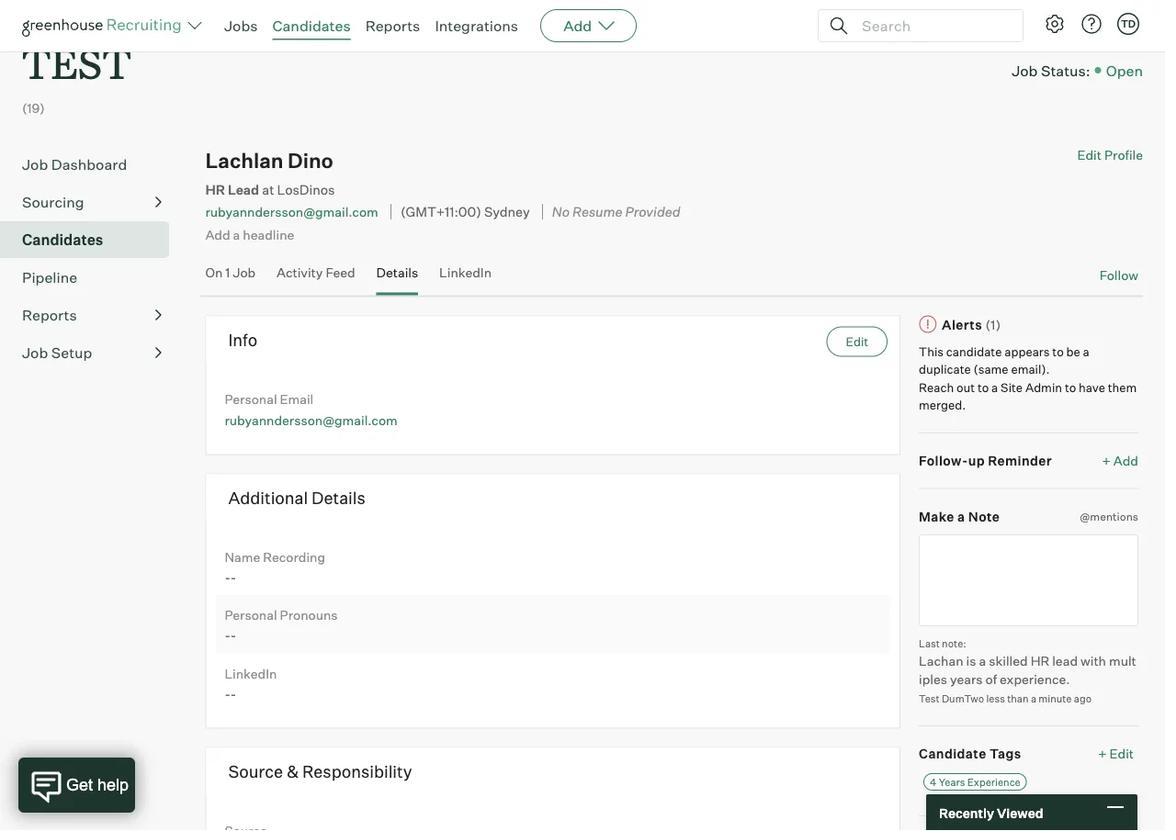 Task type: describe. For each thing, give the bounding box(es) containing it.
+ edit
[[1098, 746, 1134, 762]]

a left the site
[[992, 380, 998, 395]]

job right "1"
[[233, 265, 256, 281]]

job for job dashboard
[[22, 155, 48, 174]]

dashboard
[[51, 155, 127, 174]]

Search text field
[[857, 12, 1006, 39]]

job for job status:
[[1012, 61, 1038, 79]]

a right the than
[[1031, 692, 1036, 705]]

candidate
[[919, 746, 986, 762]]

2 horizontal spatial to
[[1065, 380, 1076, 395]]

be
[[1066, 344, 1080, 359]]

1
[[225, 265, 230, 281]]

status:
[[1041, 61, 1090, 79]]

1 vertical spatial rubyanndersson@gmail.com
[[225, 412, 398, 429]]

activity feed
[[277, 265, 355, 281]]

integrations
[[435, 17, 518, 35]]

sourcing
[[22, 193, 84, 212]]

this candidate appears to be a duplicate          (same email). reach out to a site admin to have them merged.
[[919, 344, 1137, 413]]

email).
[[1011, 362, 1050, 377]]

is
[[966, 653, 976, 669]]

at
[[262, 181, 274, 198]]

+ for + edit
[[1098, 746, 1107, 762]]

td button
[[1117, 13, 1139, 35]]

0 horizontal spatial reports link
[[22, 304, 162, 326]]

dino
[[288, 148, 333, 173]]

personal pronouns --
[[225, 608, 338, 644]]

edit profile
[[1077, 147, 1143, 163]]

add for add
[[563, 17, 592, 35]]

@mentions link
[[1080, 508, 1138, 526]]

lachan
[[919, 653, 963, 669]]

a left note
[[957, 509, 965, 525]]

follow
[[1100, 267, 1138, 284]]

personal for name recording
[[225, 608, 277, 624]]

candidate tags
[[919, 746, 1021, 762]]

4
[[930, 776, 937, 788]]

edit profile link
[[1077, 147, 1143, 163]]

source
[[228, 762, 283, 782]]

no resume provided
[[552, 204, 680, 220]]

linkedin --
[[225, 666, 277, 702]]

+ for + add
[[1102, 453, 1111, 469]]

0 vertical spatial candidates link
[[272, 17, 351, 35]]

1 horizontal spatial details
[[376, 265, 418, 281]]

on 1 job
[[205, 265, 256, 281]]

less
[[986, 692, 1005, 705]]

with
[[1081, 653, 1106, 669]]

follow-up reminder
[[919, 453, 1052, 469]]

0 horizontal spatial candidates link
[[22, 229, 162, 251]]

0 vertical spatial reports
[[365, 17, 420, 35]]

dumtwo
[[942, 692, 984, 705]]

additional details
[[228, 488, 366, 508]]

viewed
[[997, 805, 1043, 821]]

pipeline link
[[22, 267, 162, 289]]

candidate
[[946, 344, 1002, 359]]

experience
[[967, 776, 1021, 788]]

edit for edit profile
[[1077, 147, 1102, 163]]

1 vertical spatial candidates
[[22, 231, 103, 249]]

experience.
[[1000, 672, 1070, 688]]

td button
[[1114, 9, 1143, 39]]

activity feed link
[[277, 265, 355, 292]]

alerts
[[942, 317, 982, 333]]

lachlan
[[205, 148, 283, 173]]

alerts (1)
[[942, 317, 1001, 333]]

lead
[[1052, 653, 1078, 669]]

source & responsibility
[[228, 762, 412, 782]]

last note: lachan is a skilled hr lead with mult iples years of experience. test dumtwo               less than a minute               ago
[[919, 637, 1136, 705]]

follow-
[[919, 453, 968, 469]]

merged.
[[919, 398, 966, 413]]

+ add link
[[1102, 452, 1138, 470]]

years
[[950, 672, 983, 688]]

0 horizontal spatial to
[[978, 380, 989, 395]]

provided
[[625, 204, 680, 220]]

pronouns
[[280, 608, 338, 624]]

lead
[[228, 181, 259, 198]]

edit link
[[827, 327, 888, 357]]

2 horizontal spatial add
[[1113, 453, 1138, 469]]

note
[[968, 509, 1000, 525]]

hr inside lachlan dino hr lead at losdinos
[[205, 181, 225, 198]]

(1)
[[985, 317, 1001, 333]]

this
[[919, 344, 944, 359]]

activity
[[277, 265, 323, 281]]

linkedin for linkedin --
[[225, 666, 277, 682]]

headline
[[243, 226, 294, 242]]

resume
[[573, 204, 622, 220]]

add button
[[540, 9, 637, 42]]

sydney
[[484, 204, 530, 220]]

a right is
[[979, 653, 986, 669]]

site
[[1001, 380, 1023, 395]]

skilled
[[989, 653, 1028, 669]]

appears
[[1004, 344, 1050, 359]]

name
[[225, 549, 260, 565]]



Task type: vqa. For each thing, say whether or not it's contained in the screenshot.
rightmost details
yes



Task type: locate. For each thing, give the bounding box(es) containing it.
greenhouse recruiting image
[[22, 15, 187, 37]]

2 vertical spatial edit
[[1110, 746, 1134, 762]]

1 vertical spatial +
[[1098, 746, 1107, 762]]

1 personal from the top
[[225, 392, 277, 408]]

make
[[919, 509, 954, 525]]

to right out
[[978, 380, 989, 395]]

personal inside personal pronouns --
[[225, 608, 277, 624]]

linkedin down the (gmt+11:00) sydney
[[439, 265, 492, 281]]

personal
[[225, 392, 277, 408], [225, 608, 277, 624]]

rubyanndersson@gmail.com link down losdinos
[[205, 204, 378, 220]]

rubyanndersson@gmail.com link down email
[[225, 412, 398, 429]]

a right be
[[1083, 344, 1090, 359]]

personal down name recording -- on the left
[[225, 608, 277, 624]]

0 horizontal spatial candidates
[[22, 231, 103, 249]]

0 horizontal spatial details
[[312, 488, 366, 508]]

additional
[[228, 488, 308, 508]]

sourcing link
[[22, 191, 162, 213]]

0 horizontal spatial add
[[205, 226, 230, 242]]

1 vertical spatial add
[[205, 226, 230, 242]]

a
[[233, 226, 240, 242], [1083, 344, 1090, 359], [992, 380, 998, 395], [957, 509, 965, 525], [979, 653, 986, 669], [1031, 692, 1036, 705]]

responsibility
[[302, 762, 412, 782]]

+ add
[[1102, 453, 1138, 469]]

add a headline
[[205, 226, 294, 242]]

personal for info
[[225, 392, 277, 408]]

rubyanndersson@gmail.com down email
[[225, 412, 398, 429]]

add for add a headline
[[205, 226, 230, 242]]

1 vertical spatial hr
[[1031, 653, 1049, 669]]

note:
[[942, 637, 966, 650]]

mult
[[1109, 653, 1136, 669]]

0 vertical spatial details
[[376, 265, 418, 281]]

test link
[[22, 17, 131, 94]]

up
[[968, 453, 985, 469]]

reach
[[919, 380, 954, 395]]

reports link
[[365, 17, 420, 35], [22, 304, 162, 326]]

0 vertical spatial rubyanndersson@gmail.com link
[[205, 204, 378, 220]]

1 vertical spatial personal
[[225, 608, 277, 624]]

candidates right the 'jobs' link
[[272, 17, 351, 35]]

add inside popup button
[[563, 17, 592, 35]]

2 vertical spatial add
[[1113, 453, 1138, 469]]

1 vertical spatial linkedin
[[225, 666, 277, 682]]

1 horizontal spatial add
[[563, 17, 592, 35]]

(19)
[[22, 100, 45, 116]]

personal email rubyanndersson@gmail.com
[[225, 392, 398, 429]]

0 vertical spatial hr
[[205, 181, 225, 198]]

1 vertical spatial details
[[312, 488, 366, 508]]

make a note
[[919, 509, 1000, 525]]

reports left integrations link
[[365, 17, 420, 35]]

0 vertical spatial edit
[[1077, 147, 1102, 163]]

job dashboard link
[[22, 154, 162, 176]]

1 horizontal spatial candidates link
[[272, 17, 351, 35]]

1 vertical spatial reports
[[22, 306, 77, 325]]

name recording --
[[225, 549, 325, 585]]

1 vertical spatial reports link
[[22, 304, 162, 326]]

1 horizontal spatial hr
[[1031, 653, 1049, 669]]

1 horizontal spatial linkedin
[[439, 265, 492, 281]]

minute
[[1039, 692, 1072, 705]]

hr up experience. on the right bottom
[[1031, 653, 1049, 669]]

0 vertical spatial reports link
[[365, 17, 420, 35]]

open
[[1106, 61, 1143, 79]]

rubyanndersson@gmail.com down losdinos
[[205, 204, 378, 220]]

details link
[[376, 265, 418, 292]]

0 vertical spatial +
[[1102, 453, 1111, 469]]

2 horizontal spatial edit
[[1110, 746, 1134, 762]]

job left status:
[[1012, 61, 1038, 79]]

details right "additional"
[[312, 488, 366, 508]]

configure image
[[1044, 13, 1066, 35]]

recently viewed
[[939, 805, 1043, 821]]

no
[[552, 204, 570, 220]]

(gmt+11:00) sydney
[[401, 204, 530, 220]]

@mentions
[[1080, 510, 1138, 523]]

0 vertical spatial linkedin
[[439, 265, 492, 281]]

to left have
[[1065, 380, 1076, 395]]

recently
[[939, 805, 994, 821]]

info
[[228, 330, 257, 351]]

reports
[[365, 17, 420, 35], [22, 306, 77, 325]]

hr inside 'last note: lachan is a skilled hr lead with mult iples years of experience. test dumtwo               less than a minute               ago'
[[1031, 653, 1049, 669]]

0 horizontal spatial edit
[[846, 335, 868, 349]]

email
[[280, 392, 314, 408]]

add
[[563, 17, 592, 35], [205, 226, 230, 242], [1113, 453, 1138, 469]]

candidates down 'sourcing'
[[22, 231, 103, 249]]

pipeline
[[22, 268, 77, 287]]

duplicate
[[919, 362, 971, 377]]

job up 'sourcing'
[[22, 155, 48, 174]]

years
[[939, 776, 965, 788]]

ago
[[1074, 692, 1092, 705]]

job left setup
[[22, 344, 48, 362]]

0 vertical spatial personal
[[225, 392, 277, 408]]

0 vertical spatial rubyanndersson@gmail.com
[[205, 204, 378, 220]]

details
[[376, 265, 418, 281], [312, 488, 366, 508]]

profile
[[1104, 147, 1143, 163]]

0 horizontal spatial linkedin
[[225, 666, 277, 682]]

linkedin down personal pronouns --
[[225, 666, 277, 682]]

job status:
[[1012, 61, 1090, 79]]

4 years experience link
[[924, 774, 1027, 791]]

1 horizontal spatial to
[[1052, 344, 1064, 359]]

personal inside personal email rubyanndersson@gmail.com
[[225, 392, 277, 408]]

1 horizontal spatial edit
[[1077, 147, 1102, 163]]

to left be
[[1052, 344, 1064, 359]]

personal left email
[[225, 392, 277, 408]]

have
[[1079, 380, 1105, 395]]

2 personal from the top
[[225, 608, 277, 624]]

linkedin link
[[439, 265, 492, 292]]

1 vertical spatial rubyanndersson@gmail.com link
[[225, 412, 398, 429]]

1 vertical spatial candidates link
[[22, 229, 162, 251]]

linkedin for linkedin
[[439, 265, 492, 281]]

job dashboard
[[22, 155, 127, 174]]

reminder
[[988, 453, 1052, 469]]

edit for edit
[[846, 335, 868, 349]]

candidates
[[272, 17, 351, 35], [22, 231, 103, 249]]

jobs
[[224, 17, 258, 35]]

+ edit link
[[1094, 742, 1138, 767]]

job setup
[[22, 344, 92, 362]]

0 horizontal spatial hr
[[205, 181, 225, 198]]

(gmt+11:00)
[[401, 204, 481, 220]]

None text field
[[919, 535, 1138, 627]]

details right feed at left top
[[376, 265, 418, 281]]

1 horizontal spatial reports
[[365, 17, 420, 35]]

tags
[[989, 746, 1021, 762]]

test
[[22, 36, 131, 90]]

to
[[1052, 344, 1064, 359], [978, 380, 989, 395], [1065, 380, 1076, 395]]

reports link up the job setup link
[[22, 304, 162, 326]]

reports down pipeline
[[22, 306, 77, 325]]

0 horizontal spatial reports
[[22, 306, 77, 325]]

test
[[919, 692, 940, 705]]

reports link left integrations link
[[365, 17, 420, 35]]

1 vertical spatial edit
[[846, 335, 868, 349]]

candidates link up pipeline link
[[22, 229, 162, 251]]

0 vertical spatial candidates
[[272, 17, 351, 35]]

than
[[1007, 692, 1029, 705]]

a left headline
[[233, 226, 240, 242]]

job
[[1012, 61, 1038, 79], [22, 155, 48, 174], [233, 265, 256, 281], [22, 344, 48, 362]]

1 horizontal spatial candidates
[[272, 17, 351, 35]]

0 vertical spatial add
[[563, 17, 592, 35]]

iples
[[919, 672, 947, 688]]

them
[[1108, 380, 1137, 395]]

candidates link right the 'jobs' link
[[272, 17, 351, 35]]

setup
[[51, 344, 92, 362]]

1 horizontal spatial reports link
[[365, 17, 420, 35]]

recording
[[263, 549, 325, 565]]

job for job setup
[[22, 344, 48, 362]]

&
[[287, 762, 299, 782]]

jobs link
[[224, 17, 258, 35]]

out
[[957, 380, 975, 395]]

losdinos
[[277, 181, 335, 198]]

hr
[[205, 181, 225, 198], [1031, 653, 1049, 669]]

last
[[919, 637, 940, 650]]

feed
[[326, 265, 355, 281]]

on
[[205, 265, 223, 281]]

hr left lead
[[205, 181, 225, 198]]



